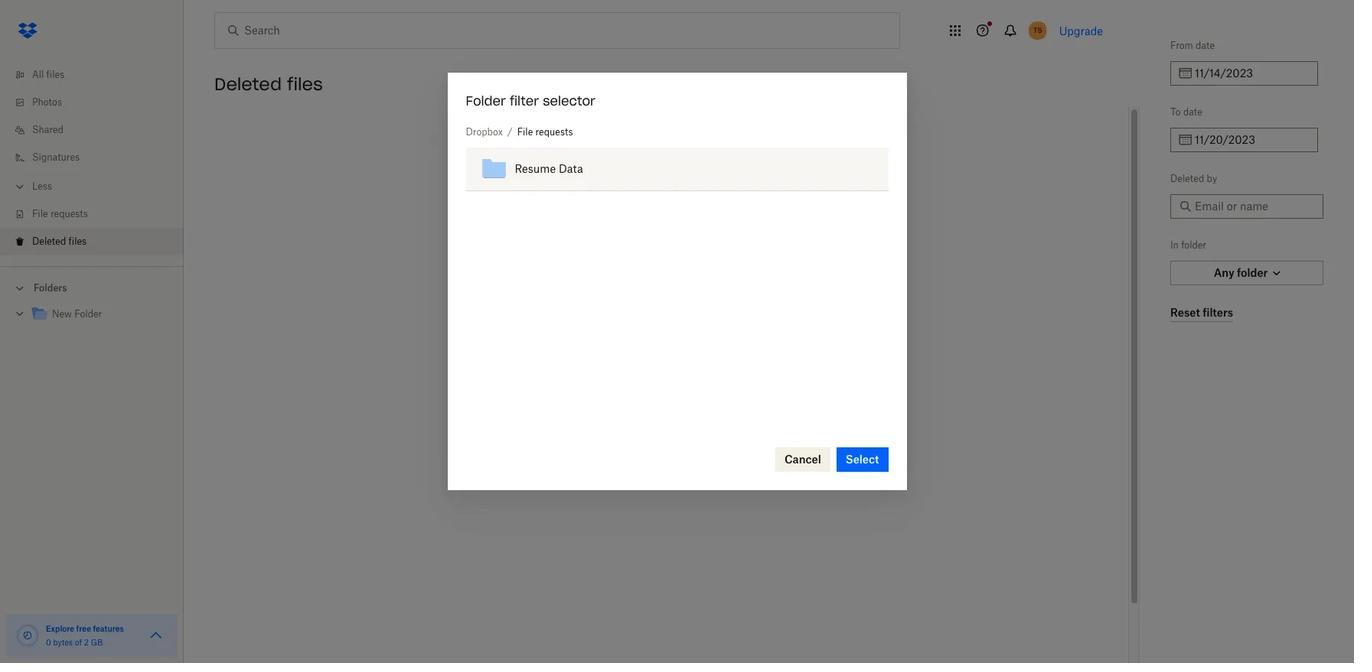 Task type: locate. For each thing, give the bounding box(es) containing it.
1 horizontal spatial folder
[[466, 93, 506, 109]]

upgrade
[[1060, 24, 1103, 37]]

requests up 'deleted files' 'list item' at top left
[[50, 208, 88, 220]]

deleted files inside 'list item'
[[32, 236, 87, 247]]

To date text field
[[1195, 132, 1309, 149]]

resume data
[[515, 162, 583, 175]]

0 vertical spatial folder
[[466, 93, 506, 109]]

0 vertical spatial requests
[[536, 126, 573, 138]]

shared link
[[12, 116, 184, 144]]

files inside 'list item'
[[69, 236, 87, 247]]

photos link
[[12, 89, 184, 116]]

requests down selector
[[536, 126, 573, 138]]

file down the less
[[32, 208, 48, 220]]

folder right new
[[75, 309, 102, 320]]

cancel button
[[776, 448, 831, 472]]

from date
[[1171, 40, 1215, 51]]

cell
[[839, 148, 864, 191], [864, 148, 889, 191]]

select
[[846, 453, 880, 466]]

bytes
[[53, 639, 73, 648]]

file requests
[[32, 208, 88, 220]]

1 vertical spatial folder
[[75, 309, 102, 320]]

file
[[517, 126, 533, 138], [32, 208, 48, 220]]

folder filter selector
[[466, 93, 596, 109]]

folder up dropbox
[[466, 93, 506, 109]]

From date text field
[[1195, 65, 1309, 82]]

1 vertical spatial deleted files
[[32, 236, 87, 247]]

1 vertical spatial deleted
[[1171, 173, 1205, 185]]

requests
[[536, 126, 573, 138], [50, 208, 88, 220]]

less image
[[12, 179, 28, 195]]

all files link
[[12, 61, 184, 89]]

1 horizontal spatial file
[[517, 126, 533, 138]]

requests inside 'file requests' link
[[50, 208, 88, 220]]

folder
[[1182, 240, 1207, 251]]

2 horizontal spatial files
[[287, 74, 323, 95]]

deleted files
[[214, 74, 323, 95], [32, 236, 87, 247]]

date right to
[[1184, 106, 1203, 118]]

1 vertical spatial file
[[32, 208, 48, 220]]

to date
[[1171, 106, 1203, 118]]

list
[[0, 52, 184, 266]]

new folder
[[52, 309, 102, 320]]

0 horizontal spatial requests
[[50, 208, 88, 220]]

0 vertical spatial deleted
[[214, 74, 282, 95]]

free
[[76, 625, 91, 634]]

file inside folder filter selector dialog
[[517, 126, 533, 138]]

from
[[1171, 40, 1194, 51]]

1 horizontal spatial deleted
[[214, 74, 282, 95]]

1 horizontal spatial requests
[[536, 126, 573, 138]]

date right from
[[1196, 40, 1215, 51]]

select button
[[837, 448, 889, 472]]

date for to date
[[1184, 106, 1203, 118]]

filter
[[510, 93, 539, 109]]

2 vertical spatial deleted
[[32, 236, 66, 247]]

file right the /
[[517, 126, 533, 138]]

1 vertical spatial date
[[1184, 106, 1203, 118]]

0 horizontal spatial deleted files
[[32, 236, 87, 247]]

new
[[52, 309, 72, 320]]

dropbox / file requests
[[466, 126, 573, 138]]

folder
[[466, 93, 506, 109], [75, 309, 102, 320]]

deleted files link
[[12, 228, 184, 256]]

0 vertical spatial date
[[1196, 40, 1215, 51]]

0 horizontal spatial files
[[46, 69, 64, 80]]

quota usage element
[[15, 624, 40, 649]]

files
[[46, 69, 64, 80], [287, 74, 323, 95], [69, 236, 87, 247]]

0 horizontal spatial deleted
[[32, 236, 66, 247]]

file requests link
[[12, 201, 184, 228]]

deleted by
[[1171, 173, 1218, 185]]

0 vertical spatial file
[[517, 126, 533, 138]]

resume data row group
[[466, 148, 889, 191]]

date
[[1196, 40, 1215, 51], [1184, 106, 1203, 118]]

in
[[1171, 240, 1179, 251]]

deleted
[[214, 74, 282, 95], [1171, 173, 1205, 185], [32, 236, 66, 247]]

1 horizontal spatial deleted files
[[214, 74, 323, 95]]

1 horizontal spatial files
[[69, 236, 87, 247]]

folder inside dialog
[[466, 93, 506, 109]]

1 vertical spatial requests
[[50, 208, 88, 220]]

cancel
[[785, 453, 821, 466]]

list containing all files
[[0, 52, 184, 266]]



Task type: vqa. For each thing, say whether or not it's contained in the screenshot.
second cell from right
yes



Task type: describe. For each thing, give the bounding box(es) containing it.
resume data row
[[466, 148, 889, 191]]

dropbox
[[466, 126, 503, 138]]

explore
[[46, 625, 74, 634]]

shared
[[32, 124, 64, 136]]

upgrade link
[[1060, 24, 1103, 37]]

date for from date
[[1196, 40, 1215, 51]]

resume data table
[[466, 148, 889, 191]]

explore free features 0 bytes of 2 gb
[[46, 625, 124, 648]]

/
[[508, 126, 513, 138]]

gb
[[91, 639, 103, 648]]

dropbox link
[[466, 125, 503, 140]]

new folder link
[[31, 305, 172, 325]]

requests inside folder filter selector dialog
[[536, 126, 573, 138]]

2 horizontal spatial deleted
[[1171, 173, 1205, 185]]

deleted inside deleted files link
[[32, 236, 66, 247]]

to
[[1171, 106, 1181, 118]]

photos
[[32, 96, 62, 108]]

0
[[46, 639, 51, 648]]

features
[[93, 625, 124, 634]]

2 cell from the left
[[864, 148, 889, 191]]

1 cell from the left
[[839, 148, 864, 191]]

dropbox image
[[12, 15, 43, 46]]

of
[[75, 639, 82, 648]]

all
[[32, 69, 44, 80]]

signatures link
[[12, 144, 184, 172]]

0 horizontal spatial file
[[32, 208, 48, 220]]

2
[[84, 639, 89, 648]]

in folder
[[1171, 240, 1207, 251]]

by
[[1207, 173, 1218, 185]]

resume
[[515, 162, 556, 175]]

signatures
[[32, 152, 80, 163]]

folders button
[[0, 276, 184, 299]]

deleted files list item
[[0, 228, 184, 256]]

files for all files link
[[46, 69, 64, 80]]

less
[[32, 181, 52, 192]]

folders
[[34, 283, 67, 294]]

0 vertical spatial deleted files
[[214, 74, 323, 95]]

files for deleted files link at the top of the page
[[69, 236, 87, 247]]

selector
[[543, 93, 596, 109]]

0 horizontal spatial folder
[[75, 309, 102, 320]]

all files
[[32, 69, 64, 80]]

folder filter selector dialog
[[448, 73, 907, 491]]

data
[[559, 162, 583, 175]]



